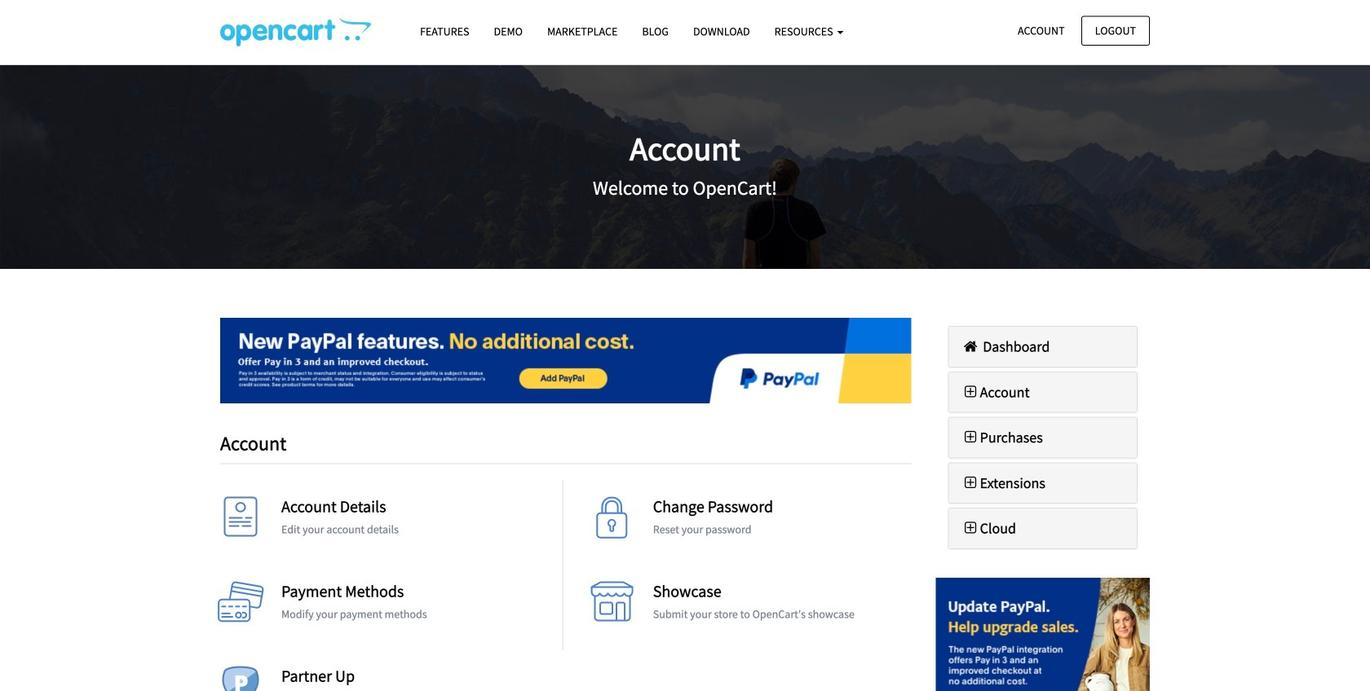 Task type: describe. For each thing, give the bounding box(es) containing it.
account image
[[216, 497, 265, 546]]

opencart - your account image
[[220, 17, 371, 46]]

0 vertical spatial paypal image
[[220, 318, 911, 404]]

home image
[[961, 339, 980, 354]]

1 vertical spatial paypal image
[[936, 578, 1150, 692]]

2 plus square o image from the top
[[961, 430, 980, 445]]



Task type: vqa. For each thing, say whether or not it's contained in the screenshot.
5
no



Task type: locate. For each thing, give the bounding box(es) containing it.
1 horizontal spatial paypal image
[[936, 578, 1150, 692]]

0 vertical spatial plus square o image
[[961, 476, 980, 491]]

paypal image
[[220, 318, 911, 404], [936, 578, 1150, 692]]

plus square o image
[[961, 385, 980, 399], [961, 430, 980, 445]]

change password image
[[588, 497, 637, 546]]

1 vertical spatial plus square o image
[[961, 430, 980, 445]]

1 plus square o image from the top
[[961, 476, 980, 491]]

apply to become a partner image
[[216, 667, 265, 692]]

showcase image
[[588, 582, 637, 631]]

payment methods image
[[216, 582, 265, 631]]

0 vertical spatial plus square o image
[[961, 385, 980, 399]]

1 plus square o image from the top
[[961, 385, 980, 399]]

plus square o image
[[961, 476, 980, 491], [961, 521, 980, 536]]

1 vertical spatial plus square o image
[[961, 521, 980, 536]]

0 horizontal spatial paypal image
[[220, 318, 911, 404]]

2 plus square o image from the top
[[961, 521, 980, 536]]



